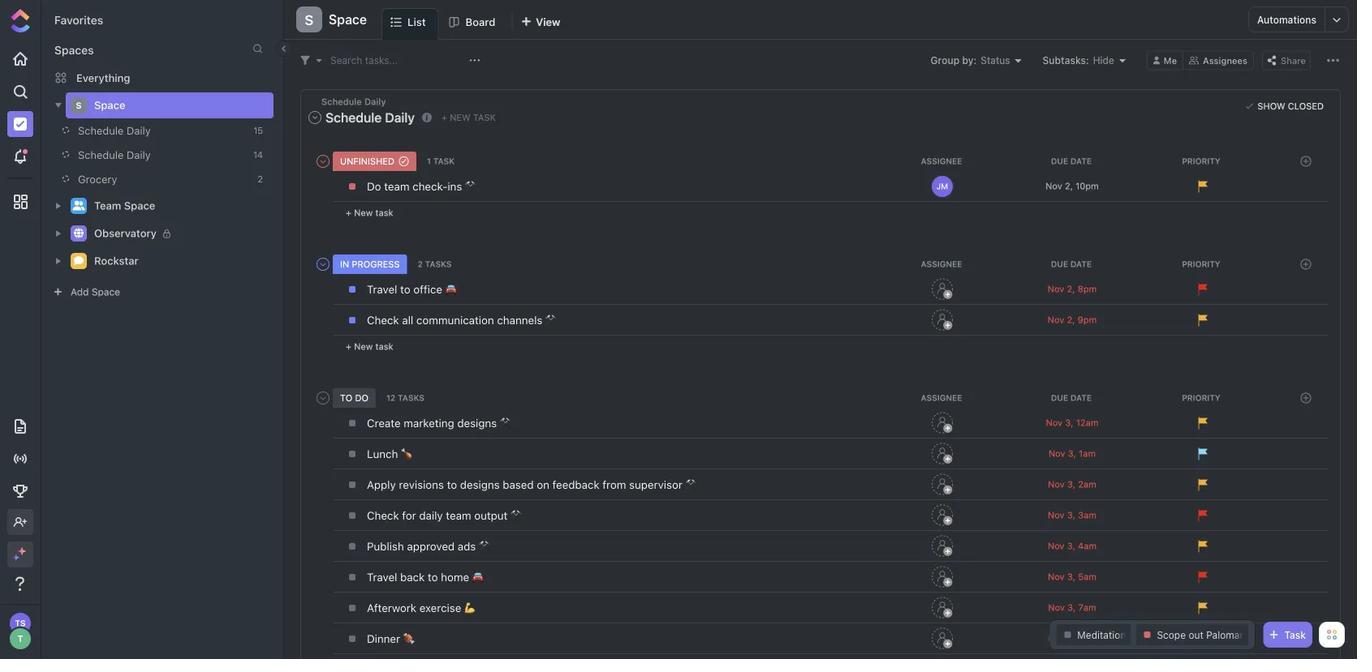 Task type: locate. For each thing, give the bounding box(es) containing it.
group
[[931, 55, 960, 66]]

assignee button for 1 task
[[878, 156, 1008, 166]]

publish
[[367, 540, 404, 553]]

3 due date button from the top
[[1008, 393, 1138, 403]]

2 vertical spatial new
[[354, 342, 373, 352]]

3 for 4
[[1067, 541, 1073, 552]]

due up nov 2 , 8 pm
[[1051, 260, 1068, 269]]

3 due from the top
[[1051, 393, 1068, 403]]

🚘 right the home
[[472, 571, 483, 584]]

supervisor
[[629, 479, 683, 492]]

task up the 12 tasks
[[375, 342, 393, 352]]

2 down 14
[[258, 174, 263, 185]]

am
[[1086, 418, 1099, 428], [1083, 449, 1096, 459], [1084, 479, 1096, 490], [1084, 510, 1097, 521], [1084, 541, 1097, 552], [1084, 572, 1096, 583], [1083, 603, 1096, 613]]

tasks
[[425, 260, 452, 269], [398, 393, 424, 403]]

nov inside dropdown button
[[1048, 634, 1065, 644]]

3 down nov 3 , 12 am
[[1068, 449, 1074, 459]]

due for 1 task
[[1051, 156, 1068, 166]]

apply
[[367, 479, 396, 492]]

1 vertical spatial priority
[[1182, 260, 1221, 269]]

, up nov 3 , 4 am
[[1073, 510, 1076, 521]]

due date button
[[1008, 156, 1138, 166], [1008, 260, 1138, 269], [1008, 393, 1138, 403]]

am for travel back to home 🚘
[[1084, 572, 1096, 583]]

to inside "link"
[[428, 571, 438, 584]]

12 up create
[[386, 393, 395, 403]]

1 up check-
[[427, 156, 431, 166]]

1 vertical spatial assignee button
[[878, 260, 1008, 269]]

+ new task right the list info icon
[[442, 112, 496, 123]]

1 vertical spatial priority button
[[1138, 260, 1268, 269]]

schedule daily link for 15
[[41, 119, 247, 143]]

assignee for 1 task
[[921, 156, 962, 166]]

1 travel from the top
[[367, 283, 397, 296]]

2 check from the top
[[367, 510, 399, 523]]

12 up nov 3 , 1 am
[[1076, 418, 1086, 428]]

0 horizontal spatial tasks
[[398, 393, 424, 403]]

assignees button
[[1183, 51, 1254, 70]]

2 vertical spatial priority button
[[1138, 393, 1268, 403]]

1 horizontal spatial to
[[428, 571, 438, 584]]

2 vertical spatial assignee
[[921, 393, 962, 403]]

1 vertical spatial tasks
[[398, 393, 424, 403]]

everything link
[[41, 65, 283, 91]]

space up search
[[329, 12, 367, 27]]

sparkle svg 1 image
[[18, 548, 26, 556]]

nov down nov 3 , 12 am
[[1049, 449, 1065, 459]]

2 travel from the top
[[367, 571, 397, 584]]

show closed
[[1258, 101, 1324, 112]]

2 vertical spatial due date
[[1051, 393, 1092, 403]]

designs
[[457, 417, 497, 430], [460, 479, 500, 492]]

schedule daily left the list info icon
[[325, 110, 415, 125]]

nov down the nov 3 , 2 am at bottom right
[[1048, 510, 1065, 521]]

afterwork
[[367, 602, 416, 615]]

nov up nov 3 , 1 am
[[1046, 418, 1063, 428]]

daily
[[364, 97, 386, 107], [385, 110, 415, 125], [127, 125, 151, 137], [127, 149, 151, 161]]

am down the 5
[[1083, 603, 1096, 613]]

travel to office 🚘 link
[[363, 276, 873, 303]]

priority for 1 task
[[1182, 156, 1221, 166]]

0 vertical spatial due date
[[1051, 156, 1092, 166]]

due date for 2 tasks
[[1051, 260, 1092, 269]]

pm
[[1085, 181, 1099, 191], [1083, 284, 1097, 294], [1083, 315, 1097, 325]]

2 vertical spatial to
[[428, 571, 438, 584]]

schedule daily link up grocery
[[41, 143, 247, 167]]

⚒️
[[465, 180, 476, 193], [545, 314, 556, 327], [500, 417, 511, 430], [686, 479, 696, 492], [511, 510, 522, 523], [479, 540, 490, 553]]

, left the 5
[[1073, 572, 1076, 583]]

tasks...
[[365, 55, 398, 66]]

0 horizontal spatial 1
[[427, 156, 431, 166]]

2 due date button from the top
[[1008, 260, 1138, 269]]

due
[[1051, 156, 1068, 166], [1051, 260, 1068, 269], [1051, 393, 1068, 403]]

3 left the 5
[[1067, 572, 1073, 583]]

space
[[329, 12, 367, 27], [94, 99, 125, 111], [124, 200, 155, 212], [92, 287, 120, 298]]

assignee button
[[878, 156, 1008, 166], [878, 260, 1008, 269], [878, 393, 1008, 403]]

automations
[[1257, 14, 1317, 25]]

3 left 4
[[1067, 541, 1073, 552]]

new right the list info icon
[[450, 112, 471, 123]]

feedback
[[552, 479, 600, 492]]

am up nov 3 , 3 am
[[1084, 479, 1096, 490]]

schedule daily link up grocery link
[[41, 119, 247, 143]]

subtasks:
[[1043, 55, 1089, 66]]

⚒️ up based
[[500, 417, 511, 430]]

1 vertical spatial due
[[1051, 260, 1068, 269]]

travel for travel to office 🚘
[[367, 283, 397, 296]]

ts
[[15, 619, 26, 629]]

check
[[367, 314, 399, 327], [367, 510, 399, 523]]

3 assignee button from the top
[[878, 393, 1008, 403]]

1 check from the top
[[367, 314, 399, 327]]

2 due date from the top
[[1051, 260, 1092, 269]]

nov 3 , 7 am
[[1048, 603, 1096, 613]]

, left 9
[[1072, 315, 1075, 325]]

to
[[400, 283, 410, 296], [447, 479, 457, 492], [428, 571, 438, 584]]

2 vertical spatial pm
[[1083, 315, 1097, 325]]

status
[[981, 55, 1010, 66]]

new down the do
[[354, 208, 373, 218]]

1 due date from the top
[[1051, 156, 1092, 166]]

travel inside "link"
[[367, 571, 397, 584]]

designs up output
[[460, 479, 500, 492]]

team
[[384, 180, 409, 193], [446, 510, 471, 523]]

0 vertical spatial due
[[1051, 156, 1068, 166]]

to for back
[[428, 571, 438, 584]]

due up nov 3 , 12 am
[[1051, 393, 1068, 403]]

tasks for 2 tasks
[[425, 260, 452, 269]]

0 horizontal spatial team
[[384, 180, 409, 193]]

nov for nov 3 , 4 am
[[1048, 541, 1065, 552]]

team right the do
[[384, 180, 409, 193]]

nov left 9
[[1048, 315, 1064, 325]]

back
[[400, 571, 425, 584]]

nov for nov 3 , 7 am
[[1048, 603, 1065, 613]]

1 vertical spatial 🚘
[[472, 571, 483, 584]]

nov for nov 2 , 9 pm
[[1048, 315, 1064, 325]]

assignees
[[1203, 56, 1248, 66]]

2 schedule daily link from the top
[[41, 143, 247, 167]]

3 down the nov 3 , 2 am at bottom right
[[1067, 510, 1073, 521]]

2 vertical spatial priority
[[1182, 393, 1221, 403]]

hide
[[1093, 55, 1114, 66]]

designs right marketing
[[457, 417, 497, 430]]

am for check for daily team output ⚒️
[[1084, 510, 1097, 521]]

3 due date from the top
[[1051, 393, 1092, 403]]

3 date from the top
[[1071, 393, 1092, 403]]

+ new task up the 12 tasks
[[346, 342, 393, 352]]

communication
[[416, 314, 494, 327]]

3 for 1
[[1068, 449, 1074, 459]]

team right daily
[[446, 510, 471, 523]]

2 due from the top
[[1051, 260, 1068, 269]]

0 vertical spatial priority button
[[1138, 156, 1268, 166]]

1 vertical spatial travel
[[367, 571, 397, 584]]

0 vertical spatial designs
[[457, 417, 497, 430]]

3 priority from the top
[[1182, 393, 1221, 403]]

3 for 12
[[1065, 418, 1071, 428]]

1 horizontal spatial 12
[[1076, 418, 1086, 428]]

travel left office
[[367, 283, 397, 296]]

am down 4
[[1084, 572, 1096, 583]]

priority
[[1182, 156, 1221, 166], [1182, 260, 1221, 269], [1182, 393, 1221, 403]]

, left 4
[[1073, 541, 1075, 552]]

, left 8
[[1072, 284, 1075, 294]]

nov left 7
[[1048, 603, 1065, 613]]

3 assignee from the top
[[921, 393, 962, 403]]

1 assignee button from the top
[[878, 156, 1008, 166]]

1 vertical spatial + new task
[[346, 208, 393, 218]]

0 vertical spatial to
[[400, 283, 410, 296]]

1 priority button from the top
[[1138, 156, 1268, 166]]

task
[[473, 112, 496, 123], [433, 156, 455, 166], [375, 208, 393, 218], [375, 342, 393, 352]]

nov left 8
[[1048, 284, 1064, 294]]

group by: status
[[931, 55, 1010, 66]]

1 priority from the top
[[1182, 156, 1221, 166]]

2 assignee from the top
[[921, 260, 962, 269]]

board
[[466, 15, 495, 28]]

0 vertical spatial tasks
[[425, 260, 452, 269]]

tasks for 12 tasks
[[398, 393, 424, 403]]

am up 4
[[1084, 510, 1097, 521]]

due date button up nov 3 , 12 am
[[1008, 393, 1138, 403]]

3 inside dropdown button
[[1067, 634, 1073, 644]]

daily inside dropdown button
[[385, 110, 415, 125]]

daily left the list info icon
[[385, 110, 415, 125]]

new down travel to office 🚘
[[354, 342, 373, 352]]

1 horizontal spatial team
[[446, 510, 471, 523]]

sparkle svg 2 image
[[13, 555, 19, 561]]

1 vertical spatial 1
[[1079, 449, 1083, 459]]

1 assignee from the top
[[921, 156, 962, 166]]

date up nov 3 , 12 am
[[1071, 393, 1092, 403]]

to right revisions
[[447, 479, 457, 492]]

0 vertical spatial 12
[[386, 393, 395, 403]]

task
[[1284, 630, 1306, 641]]

1 vertical spatial due date button
[[1008, 260, 1138, 269]]

date up 8
[[1071, 260, 1092, 269]]

tasks up office
[[425, 260, 452, 269]]

nov down nov 3 , 1 am
[[1048, 479, 1065, 490]]

1 horizontal spatial tasks
[[425, 260, 452, 269]]

+ new task down the do
[[346, 208, 393, 218]]

🍗
[[401, 448, 412, 461]]

0 vertical spatial assignee
[[921, 156, 962, 166]]

based
[[503, 479, 534, 492]]

due date
[[1051, 156, 1092, 166], [1051, 260, 1092, 269], [1051, 393, 1092, 403]]

2 date from the top
[[1071, 260, 1092, 269]]

1 vertical spatial +
[[346, 208, 351, 218]]

due date button for 12 tasks
[[1008, 393, 1138, 403]]

check left all
[[367, 314, 399, 327]]

check for check for daily team output ⚒️
[[367, 510, 399, 523]]

to for revisions
[[447, 479, 457, 492]]

designs inside "link"
[[457, 417, 497, 430]]

assignee
[[921, 156, 962, 166], [921, 260, 962, 269], [921, 393, 962, 403]]

space right add
[[92, 287, 120, 298]]

1
[[427, 156, 431, 166], [1079, 449, 1083, 459]]

2
[[258, 174, 263, 185], [1065, 181, 1070, 191], [418, 260, 423, 269], [1067, 284, 1072, 294], [1067, 315, 1072, 325], [1078, 479, 1084, 490]]

afterwork exercise 💪 link
[[363, 595, 873, 622]]

7
[[1078, 603, 1083, 613]]

apply revisions to designs based on feedback from supervisor ⚒️
[[367, 479, 696, 492]]

nov down nov 3 , 7 am
[[1048, 634, 1065, 644]]

0 vertical spatial check
[[367, 314, 399, 327]]

list link
[[407, 9, 432, 39]]

2 priority button from the top
[[1138, 260, 1268, 269]]

12
[[386, 393, 395, 403], [1076, 418, 1086, 428]]

3 down nov 3 , 7 am
[[1067, 634, 1073, 644]]

exercise
[[419, 602, 461, 615]]

due for 12 tasks
[[1051, 393, 1068, 403]]

daily up grocery link
[[127, 149, 151, 161]]

daily
[[419, 510, 443, 523]]

create marketing designs ⚒️
[[367, 417, 511, 430]]

tasks up marketing
[[398, 393, 424, 403]]

nov left 4
[[1048, 541, 1065, 552]]

, left 7
[[1073, 603, 1076, 613]]

🍖
[[403, 633, 414, 646]]

2 assignee button from the top
[[878, 260, 1008, 269]]

spaces
[[54, 43, 94, 57]]

space inside button
[[329, 12, 367, 27]]

3 left 7
[[1067, 603, 1073, 613]]

3 up nov 3 , 1 am
[[1065, 418, 1071, 428]]

due date button up nov 2 , 8 pm
[[1008, 260, 1138, 269]]

1 vertical spatial due date
[[1051, 260, 1092, 269]]

3 priority button from the top
[[1138, 393, 1268, 403]]

⚒️ right supervisor
[[686, 479, 696, 492]]

space button
[[322, 2, 367, 37]]

jm button
[[930, 174, 955, 199]]

, for afterwork exercise 💪
[[1073, 603, 1076, 613]]

0 horizontal spatial 🚘
[[445, 283, 456, 296]]

, for apply revisions to designs based on feedback from supervisor ⚒️
[[1073, 479, 1076, 490]]

1 vertical spatial date
[[1071, 260, 1092, 269]]

0 vertical spatial travel
[[367, 283, 397, 296]]

3 up 4
[[1078, 510, 1084, 521]]

date for 12 tasks
[[1071, 393, 1092, 403]]

2 vertical spatial assignee button
[[878, 393, 1008, 403]]

assignee button for 12 tasks
[[878, 393, 1008, 403]]

🚘 right office
[[445, 283, 456, 296]]

check for daily team output ⚒️ link
[[363, 502, 873, 530]]

date up "10"
[[1071, 156, 1092, 166]]

priority button for 2 tasks
[[1138, 260, 1268, 269]]

due date for 1 task
[[1051, 156, 1092, 166]]

nov left the 5
[[1048, 572, 1065, 583]]

💪
[[464, 602, 475, 615]]

nov 2 , 10 pm
[[1046, 181, 1099, 191]]

due for 2 tasks
[[1051, 260, 1068, 269]]

, down nov 3 , 12 am
[[1074, 449, 1076, 459]]

1 vertical spatial to
[[447, 479, 457, 492]]

daily down space link
[[127, 125, 151, 137]]

due date up the nov 2 , 10 pm
[[1051, 156, 1092, 166]]

nov 3
[[1048, 634, 1073, 644]]

1 schedule daily link from the top
[[41, 119, 247, 143]]

⚒️ right output
[[511, 510, 522, 523]]

, left "10"
[[1070, 181, 1073, 191]]

priority button for 12 tasks
[[1138, 393, 1268, 403]]

travel left back
[[367, 571, 397, 584]]

pm for travel to office 🚘
[[1083, 284, 1097, 294]]

2 horizontal spatial to
[[447, 479, 457, 492]]

, up nov 3 , 1 am
[[1071, 418, 1074, 428]]

1 vertical spatial check
[[367, 510, 399, 523]]

ts t
[[15, 619, 26, 645]]

ins
[[448, 180, 462, 193]]

2 vertical spatial + new task
[[346, 342, 393, 352]]

schedule daily button
[[307, 106, 419, 129]]

1 vertical spatial assignee
[[921, 260, 962, 269]]

2 priority from the top
[[1182, 260, 1221, 269]]

priority for 2 tasks
[[1182, 260, 1221, 269]]

0 vertical spatial date
[[1071, 156, 1092, 166]]

nov left "10"
[[1046, 181, 1062, 191]]

date
[[1071, 156, 1092, 166], [1071, 260, 1092, 269], [1071, 393, 1092, 403]]

1 date from the top
[[1071, 156, 1092, 166]]

do
[[367, 180, 381, 193]]

nov 3 , 2 am
[[1048, 479, 1096, 490]]

am down nov 3 , 12 am
[[1083, 449, 1096, 459]]

0 vertical spatial due date button
[[1008, 156, 1138, 166]]

due up the nov 2 , 10 pm
[[1051, 156, 1068, 166]]

2 vertical spatial date
[[1071, 393, 1092, 403]]

1 horizontal spatial 🚘
[[472, 571, 483, 584]]

check left for
[[367, 510, 399, 523]]

to left office
[[400, 283, 410, 296]]

0 vertical spatial assignee button
[[878, 156, 1008, 166]]

10
[[1076, 181, 1085, 191]]

2 vertical spatial due date button
[[1008, 393, 1138, 403]]

nov
[[1046, 181, 1062, 191], [1048, 284, 1064, 294], [1048, 315, 1064, 325], [1046, 418, 1063, 428], [1049, 449, 1065, 459], [1048, 479, 1065, 490], [1048, 510, 1065, 521], [1048, 541, 1065, 552], [1048, 572, 1065, 583], [1048, 603, 1065, 613], [1048, 634, 1065, 644]]

0 vertical spatial pm
[[1085, 181, 1099, 191]]

0 horizontal spatial to
[[400, 283, 410, 296]]

3 down nov 3 , 1 am
[[1067, 479, 1073, 490]]

ads
[[458, 540, 476, 553]]

, up nov 3 , 3 am
[[1073, 479, 1076, 490]]

due date up nov 3 , 12 am
[[1051, 393, 1092, 403]]

nov for nov 3 , 2 am
[[1048, 479, 1065, 490]]

⚒️ right channels
[[545, 314, 556, 327]]

schedule daily down "s"
[[78, 125, 151, 137]]

⚒️ right ads
[[479, 540, 490, 553]]

1 due from the top
[[1051, 156, 1068, 166]]

am for lunch 🍗
[[1083, 449, 1096, 459]]

1 vertical spatial pm
[[1083, 284, 1097, 294]]

2 vertical spatial due
[[1051, 393, 1068, 403]]

0 vertical spatial priority
[[1182, 156, 1221, 166]]

dinner
[[367, 633, 400, 646]]

to right back
[[428, 571, 438, 584]]

rockstar
[[94, 255, 139, 267]]

1 due date button from the top
[[1008, 156, 1138, 166]]

1 task button
[[424, 156, 460, 166]]

marketing
[[404, 417, 454, 430]]

search
[[330, 55, 362, 66]]

1 task
[[427, 156, 455, 166]]

2 left "10"
[[1065, 181, 1070, 191]]



Task type: describe. For each thing, give the bounding box(es) containing it.
3 for 2
[[1067, 479, 1073, 490]]

task right the list info icon
[[473, 112, 496, 123]]

publish approved ads ⚒️ link
[[363, 533, 873, 561]]

team space
[[94, 200, 155, 212]]

dinner 🍖
[[367, 633, 414, 646]]

travel back to home 🚘 link
[[363, 564, 873, 591]]

2 tasks
[[418, 260, 452, 269]]

nov for nov 3 , 12 am
[[1046, 418, 1063, 428]]

nov for nov 3 , 5 am
[[1048, 572, 1065, 583]]

team space link
[[94, 193, 263, 219]]

revisions
[[399, 479, 444, 492]]

14
[[253, 150, 263, 160]]

due date button for 1 task
[[1008, 156, 1138, 166]]

🚘 inside "link"
[[472, 571, 483, 584]]

grocery link
[[41, 167, 247, 192]]

am up nov 3 , 1 am
[[1086, 418, 1099, 428]]

schedule inside schedule daily dropdown button
[[325, 110, 382, 125]]

nov for nov 2 , 10 pm
[[1046, 181, 1062, 191]]

1 vertical spatial 12
[[1076, 418, 1086, 428]]

nov 2 , 9 pm
[[1048, 315, 1097, 325]]

apply revisions to designs based on feedback from supervisor ⚒️ link
[[363, 471, 873, 499]]

3 for 3
[[1067, 510, 1073, 521]]

2 left 8
[[1067, 284, 1072, 294]]

date for 1 task
[[1071, 156, 1092, 166]]

do team check-ins ⚒️ link
[[363, 173, 873, 200]]

s
[[76, 100, 81, 110]]

check all communication channels ⚒️ link
[[363, 307, 873, 334]]

0 vertical spatial new
[[450, 112, 471, 123]]

, for do team check-ins ⚒️
[[1070, 181, 1073, 191]]

⚒️ inside "link"
[[500, 417, 511, 430]]

2 left 9
[[1067, 315, 1072, 325]]

from
[[602, 479, 626, 492]]

task up ins
[[433, 156, 455, 166]]

5
[[1078, 572, 1084, 583]]

2 tasks button
[[415, 260, 457, 269]]

priority for 12 tasks
[[1182, 393, 1221, 403]]

check all communication channels ⚒️
[[367, 314, 556, 327]]

nov for nov 2 , 8 pm
[[1048, 284, 1064, 294]]

observatory link
[[94, 221, 263, 247]]

am up nov 3 , 5 am
[[1084, 541, 1097, 552]]

search tasks...
[[330, 55, 398, 66]]

on
[[537, 479, 549, 492]]

nov 3 , 12 am
[[1046, 418, 1099, 428]]

0 vertical spatial + new task
[[442, 112, 496, 123]]

for
[[402, 510, 416, 523]]

by:
[[962, 55, 977, 66]]

date for 2 tasks
[[1071, 260, 1092, 269]]

, for lunch 🍗
[[1074, 449, 1076, 459]]

⚒️ right ins
[[465, 180, 476, 193]]

closed
[[1288, 101, 1324, 112]]

do team check-ins ⚒️
[[367, 180, 476, 193]]

due date button for 2 tasks
[[1008, 260, 1138, 269]]

nov 3 , 5 am
[[1048, 572, 1096, 583]]

Search tasks... text field
[[330, 49, 465, 72]]

check for check all communication channels ⚒️
[[367, 314, 399, 327]]

favorites
[[54, 13, 103, 27]]

0 vertical spatial +
[[442, 112, 447, 123]]

observatory
[[94, 227, 157, 240]]

everything
[[76, 72, 130, 84]]

travel for travel back to home 🚘
[[367, 571, 397, 584]]

travel back to home 🚘
[[367, 571, 483, 584]]

me
[[1164, 56, 1177, 66]]

show closed button
[[1241, 98, 1328, 114]]

4
[[1078, 541, 1084, 552]]

team
[[94, 200, 121, 212]]

0 vertical spatial 🚘
[[445, 283, 456, 296]]

nov for nov 3 , 1 am
[[1049, 449, 1065, 459]]

lunch 🍗
[[367, 448, 412, 461]]

am for apply revisions to designs based on feedback from supervisor ⚒️
[[1084, 479, 1096, 490]]

pm for do team check-ins ⚒️
[[1085, 181, 1099, 191]]

assignee for 2 tasks
[[921, 260, 962, 269]]

nov for nov 3
[[1048, 634, 1065, 644]]

2 up nov 3 , 3 am
[[1078, 479, 1084, 490]]

schedule daily up grocery
[[78, 149, 151, 161]]

daily down tasks...
[[364, 97, 386, 107]]

afterwork exercise 💪
[[367, 602, 475, 615]]

create
[[367, 417, 401, 430]]

add space
[[71, 287, 120, 298]]

am for afterwork exercise 💪
[[1083, 603, 1096, 613]]

grocery
[[78, 173, 117, 185]]

nov for nov 3 , 3 am
[[1048, 510, 1065, 521]]

channels
[[497, 314, 543, 327]]

nov 3 , 3 am
[[1048, 510, 1097, 521]]

favorites button
[[54, 13, 103, 27]]

8
[[1078, 284, 1083, 294]]

12 tasks button
[[384, 393, 430, 403]]

board link
[[466, 8, 502, 39]]

show
[[1258, 101, 1285, 112]]

jm
[[937, 182, 948, 191]]

schedule daily link for 14
[[41, 143, 247, 167]]

spaces link
[[41, 43, 94, 57]]

priority button for 1 task
[[1138, 156, 1268, 166]]

share button
[[1262, 51, 1311, 70]]

list info image
[[422, 113, 432, 122]]

view button
[[513, 8, 568, 40]]

1 vertical spatial new
[[354, 208, 373, 218]]

task down the do
[[375, 208, 393, 218]]

all
[[402, 314, 413, 327]]

user group image
[[73, 201, 85, 211]]

space link
[[94, 93, 263, 119]]

3 for 5
[[1067, 572, 1073, 583]]

view settings element
[[1323, 50, 1343, 71]]

travel to office 🚘
[[367, 283, 456, 296]]

3 for 7
[[1067, 603, 1073, 613]]

schedule daily inside dropdown button
[[325, 110, 415, 125]]

, for travel back to home 🚘
[[1073, 572, 1076, 583]]

home
[[441, 571, 469, 584]]

create marketing designs ⚒️ link
[[363, 410, 873, 437]]

space down grocery link
[[124, 200, 155, 212]]

1 vertical spatial team
[[446, 510, 471, 523]]

, for travel to office 🚘
[[1072, 284, 1075, 294]]

assignee for 12 tasks
[[921, 393, 962, 403]]

view settings image
[[1327, 54, 1339, 67]]

comment image
[[74, 256, 84, 266]]

t
[[17, 634, 23, 645]]

0 horizontal spatial 12
[[386, 393, 395, 403]]

view
[[536, 15, 560, 28]]

due date for 12 tasks
[[1051, 393, 1092, 403]]

, for check for daily team output ⚒️
[[1073, 510, 1076, 521]]

0 vertical spatial 1
[[427, 156, 431, 166]]

automations button
[[1249, 7, 1325, 32]]

nov 3 button
[[1007, 634, 1137, 645]]

list
[[407, 16, 426, 28]]

2 up office
[[418, 260, 423, 269]]

0 vertical spatial team
[[384, 180, 409, 193]]

globe image
[[74, 228, 84, 238]]

assignee button for 2 tasks
[[878, 260, 1008, 269]]

me button
[[1147, 51, 1183, 70]]

subtasks: hide
[[1043, 55, 1114, 66]]

12 tasks
[[386, 393, 424, 403]]

lunch 🍗 link
[[363, 441, 873, 468]]

space down everything
[[94, 99, 125, 111]]

schedule daily down search
[[321, 97, 386, 107]]

1 horizontal spatial 1
[[1079, 449, 1083, 459]]

office
[[413, 283, 442, 296]]

approved
[[407, 540, 455, 553]]

1 vertical spatial designs
[[460, 479, 500, 492]]

2 vertical spatial +
[[346, 342, 351, 352]]



Task type: vqa. For each thing, say whether or not it's contained in the screenshot.


